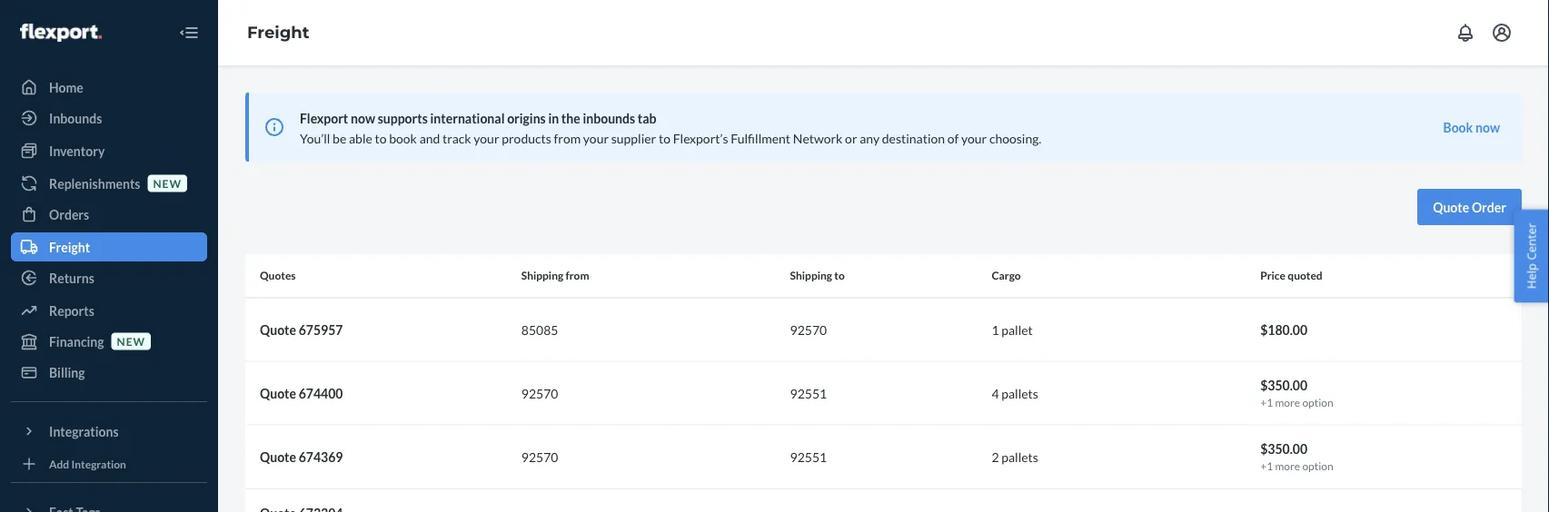 Task type: describe. For each thing, give the bounding box(es) containing it.
2 your from the left
[[583, 130, 609, 146]]

book
[[389, 130, 417, 146]]

92551 for 4 pallets
[[790, 386, 827, 401]]

international
[[430, 110, 505, 126]]

92551 for 2 pallets
[[790, 449, 827, 465]]

flexport's
[[673, 130, 728, 146]]

in
[[548, 110, 559, 126]]

of
[[947, 130, 959, 146]]

be
[[333, 130, 346, 146]]

674369
[[299, 449, 343, 465]]

now for flexport
[[351, 110, 375, 126]]

0 vertical spatial 92570
[[790, 322, 827, 338]]

integrations button
[[11, 417, 207, 446]]

shipping from
[[521, 269, 589, 282]]

quote 675957
[[260, 322, 343, 338]]

675957
[[299, 322, 343, 338]]

more for 4 pallets
[[1275, 396, 1300, 409]]

0 horizontal spatial to
[[375, 130, 387, 146]]

close navigation image
[[178, 22, 200, 44]]

pallets for 4 pallets
[[1001, 386, 1038, 401]]

price quoted
[[1260, 269, 1323, 282]]

reports link
[[11, 296, 207, 325]]

add integration
[[49, 457, 126, 471]]

quote for quote 675957
[[260, 322, 296, 338]]

and
[[419, 130, 440, 146]]

billing link
[[11, 358, 207, 387]]

quote for quote order
[[1433, 199, 1469, 215]]

shipping to
[[790, 269, 845, 282]]

integration
[[71, 457, 126, 471]]

help
[[1523, 264, 1540, 289]]

92570 for 4 pallets
[[521, 386, 558, 401]]

fulfillment
[[731, 130, 791, 146]]

orders link
[[11, 200, 207, 229]]

or
[[845, 130, 857, 146]]

1 vertical spatial freight link
[[11, 233, 207, 262]]

the
[[561, 110, 580, 126]]

1
[[992, 322, 999, 338]]

any
[[860, 130, 880, 146]]

supports
[[378, 110, 428, 126]]

quote 674400
[[260, 386, 343, 401]]

1 vertical spatial freight
[[49, 239, 90, 255]]

92570 for 2 pallets
[[521, 449, 558, 465]]

price
[[1260, 269, 1286, 282]]

3 your from the left
[[961, 130, 987, 146]]

able
[[349, 130, 372, 146]]

quote order
[[1433, 199, 1506, 215]]

add integration link
[[11, 453, 207, 475]]

you'll
[[300, 130, 330, 146]]

4
[[992, 386, 999, 401]]

$180.00
[[1260, 322, 1308, 338]]

quote order button
[[1418, 189, 1522, 225]]

1 vertical spatial from
[[566, 269, 589, 282]]

now for book
[[1476, 119, 1500, 135]]

2 pallets
[[992, 449, 1038, 465]]

order
[[1472, 199, 1506, 215]]

1 your from the left
[[474, 130, 499, 146]]

book now
[[1443, 119, 1500, 135]]

quoted
[[1288, 269, 1323, 282]]

pallet
[[1001, 322, 1033, 338]]

option for 2 pallets
[[1302, 459, 1333, 473]]

$350.00 +1 more option for 2 pallets
[[1260, 442, 1333, 473]]

track
[[443, 130, 471, 146]]



Task type: vqa. For each thing, say whether or not it's contained in the screenshot.
the bottom you
no



Task type: locate. For each thing, give the bounding box(es) containing it.
0 horizontal spatial now
[[351, 110, 375, 126]]

1 horizontal spatial now
[[1476, 119, 1500, 135]]

book now button
[[1443, 118, 1500, 136]]

1 pallets from the top
[[1001, 386, 1038, 401]]

more for 2 pallets
[[1275, 459, 1300, 473]]

quote left 'order'
[[1433, 199, 1469, 215]]

reports
[[49, 303, 94, 318]]

1 vertical spatial pallets
[[1001, 449, 1038, 465]]

1 vertical spatial 92551
[[790, 449, 827, 465]]

quote left 674400
[[260, 386, 296, 401]]

book
[[1443, 119, 1473, 135]]

1 vertical spatial more
[[1275, 459, 1300, 473]]

$350.00 +1 more option for 4 pallets
[[1260, 378, 1333, 409]]

0 vertical spatial more
[[1275, 396, 1300, 409]]

2 +1 from the top
[[1260, 459, 1273, 473]]

flexport logo image
[[20, 24, 102, 42]]

pallets
[[1001, 386, 1038, 401], [1001, 449, 1038, 465]]

92570
[[790, 322, 827, 338], [521, 386, 558, 401], [521, 449, 558, 465]]

now
[[351, 110, 375, 126], [1476, 119, 1500, 135]]

tab
[[638, 110, 657, 126]]

1 vertical spatial 92570
[[521, 386, 558, 401]]

new for financing
[[117, 335, 145, 348]]

quotes
[[260, 269, 296, 282]]

your down international
[[474, 130, 499, 146]]

0 horizontal spatial new
[[117, 335, 145, 348]]

option
[[1302, 396, 1333, 409], [1302, 459, 1333, 473]]

2 $350.00 +1 more option from the top
[[1260, 442, 1333, 473]]

from
[[554, 130, 581, 146], [566, 269, 589, 282]]

1 +1 from the top
[[1260, 396, 1273, 409]]

1 92551 from the top
[[790, 386, 827, 401]]

freight
[[247, 22, 309, 42], [49, 239, 90, 255]]

0 horizontal spatial your
[[474, 130, 499, 146]]

flexport now supports international origins in the inbounds tab you'll be able to book and track your products from your supplier to flexport's fulfillment network or any destination of your choosing.
[[300, 110, 1042, 146]]

quote for quote 674369
[[260, 449, 296, 465]]

replenishments
[[49, 176, 140, 191]]

1 shipping from the left
[[521, 269, 563, 282]]

quote
[[1433, 199, 1469, 215], [260, 322, 296, 338], [260, 386, 296, 401], [260, 449, 296, 465]]

1 $350.00 +1 more option from the top
[[1260, 378, 1333, 409]]

from inside flexport now supports international origins in the inbounds tab you'll be able to book and track your products from your supplier to flexport's fulfillment network or any destination of your choosing.
[[554, 130, 581, 146]]

pallets right 2
[[1001, 449, 1038, 465]]

quote inside button
[[1433, 199, 1469, 215]]

quote left 674369
[[260, 449, 296, 465]]

products
[[502, 130, 551, 146]]

your
[[474, 130, 499, 146], [583, 130, 609, 146], [961, 130, 987, 146]]

1 $350.00 from the top
[[1260, 378, 1308, 393]]

1 vertical spatial +1
[[1260, 459, 1273, 473]]

$350.00 for 2 pallets
[[1260, 442, 1308, 457]]

1 horizontal spatial freight
[[247, 22, 309, 42]]

now inside button
[[1476, 119, 1500, 135]]

supplier
[[611, 130, 656, 146]]

0 vertical spatial new
[[153, 177, 182, 190]]

0 vertical spatial freight link
[[247, 22, 309, 42]]

$350.00 +1 more option
[[1260, 378, 1333, 409], [1260, 442, 1333, 473]]

quote for quote 674400
[[260, 386, 296, 401]]

pallets right 4
[[1001, 386, 1038, 401]]

0 vertical spatial freight
[[247, 22, 309, 42]]

674400
[[299, 386, 343, 401]]

open notifications image
[[1455, 22, 1476, 44]]

1 vertical spatial $350.00 +1 more option
[[1260, 442, 1333, 473]]

inbounds link
[[11, 104, 207, 133]]

shipping for shipping to
[[790, 269, 832, 282]]

1 horizontal spatial your
[[583, 130, 609, 146]]

2 shipping from the left
[[790, 269, 832, 282]]

now right book
[[1476, 119, 1500, 135]]

now inside flexport now supports international origins in the inbounds tab you'll be able to book and track your products from your supplier to flexport's fulfillment network or any destination of your choosing.
[[351, 110, 375, 126]]

destination
[[882, 130, 945, 146]]

freight up returns
[[49, 239, 90, 255]]

+1
[[1260, 396, 1273, 409], [1260, 459, 1273, 473]]

home
[[49, 80, 83, 95]]

quote left 675957
[[260, 322, 296, 338]]

1 vertical spatial $350.00
[[1260, 442, 1308, 457]]

inventory link
[[11, 136, 207, 165]]

add
[[49, 457, 69, 471]]

open account menu image
[[1491, 22, 1513, 44]]

freight link right close navigation icon
[[247, 22, 309, 42]]

new up orders "link"
[[153, 177, 182, 190]]

2 92551 from the top
[[790, 449, 827, 465]]

0 vertical spatial from
[[554, 130, 581, 146]]

flexport
[[300, 110, 348, 126]]

returns link
[[11, 263, 207, 293]]

freight right close navigation icon
[[247, 22, 309, 42]]

+1 for 4 pallets
[[1260, 396, 1273, 409]]

2 pallets from the top
[[1001, 449, 1038, 465]]

1 horizontal spatial to
[[659, 130, 670, 146]]

0 horizontal spatial shipping
[[521, 269, 563, 282]]

0 vertical spatial $350.00 +1 more option
[[1260, 378, 1333, 409]]

0 horizontal spatial freight
[[49, 239, 90, 255]]

shipping for shipping from
[[521, 269, 563, 282]]

0 vertical spatial +1
[[1260, 396, 1273, 409]]

2 $350.00 from the top
[[1260, 442, 1308, 457]]

billing
[[49, 365, 85, 380]]

0 vertical spatial pallets
[[1001, 386, 1038, 401]]

+1 for 2 pallets
[[1260, 459, 1273, 473]]

1 more from the top
[[1275, 396, 1300, 409]]

shipping
[[521, 269, 563, 282], [790, 269, 832, 282]]

your down 'inbounds'
[[583, 130, 609, 146]]

new down reports link
[[117, 335, 145, 348]]

financing
[[49, 334, 104, 349]]

inventory
[[49, 143, 105, 159]]

returns
[[49, 270, 94, 286]]

inbounds
[[49, 110, 102, 126]]

freight link
[[247, 22, 309, 42], [11, 233, 207, 262]]

more
[[1275, 396, 1300, 409], [1275, 459, 1300, 473]]

0 vertical spatial option
[[1302, 396, 1333, 409]]

new
[[153, 177, 182, 190], [117, 335, 145, 348]]

inbounds
[[583, 110, 635, 126]]

pallets for 2 pallets
[[1001, 449, 1038, 465]]

choosing.
[[989, 130, 1042, 146]]

to
[[375, 130, 387, 146], [659, 130, 670, 146], [834, 269, 845, 282]]

2
[[992, 449, 999, 465]]

4 pallets
[[992, 386, 1038, 401]]

1 horizontal spatial new
[[153, 177, 182, 190]]

1 pallet
[[992, 322, 1033, 338]]

2 vertical spatial 92570
[[521, 449, 558, 465]]

1 horizontal spatial shipping
[[790, 269, 832, 282]]

help center
[[1523, 223, 1540, 289]]

new for replenishments
[[153, 177, 182, 190]]

integrations
[[49, 424, 119, 439]]

2 horizontal spatial to
[[834, 269, 845, 282]]

center
[[1523, 223, 1540, 260]]

now up able
[[351, 110, 375, 126]]

freight link up returns link
[[11, 233, 207, 262]]

0 vertical spatial $350.00
[[1260, 378, 1308, 393]]

help center button
[[1514, 210, 1549, 303]]

1 vertical spatial new
[[117, 335, 145, 348]]

1 vertical spatial option
[[1302, 459, 1333, 473]]

2 option from the top
[[1302, 459, 1333, 473]]

origins
[[507, 110, 546, 126]]

home link
[[11, 73, 207, 102]]

0 horizontal spatial freight link
[[11, 233, 207, 262]]

92551
[[790, 386, 827, 401], [790, 449, 827, 465]]

2 horizontal spatial your
[[961, 130, 987, 146]]

85085
[[521, 322, 558, 338]]

1 option from the top
[[1302, 396, 1333, 409]]

1 horizontal spatial freight link
[[247, 22, 309, 42]]

$350.00 for 4 pallets
[[1260, 378, 1308, 393]]

cargo
[[992, 269, 1021, 282]]

2 more from the top
[[1275, 459, 1300, 473]]

quote 674369
[[260, 449, 343, 465]]

$350.00
[[1260, 378, 1308, 393], [1260, 442, 1308, 457]]

0 vertical spatial 92551
[[790, 386, 827, 401]]

option for 4 pallets
[[1302, 396, 1333, 409]]

orders
[[49, 207, 89, 222]]

network
[[793, 130, 843, 146]]

your right of
[[961, 130, 987, 146]]



